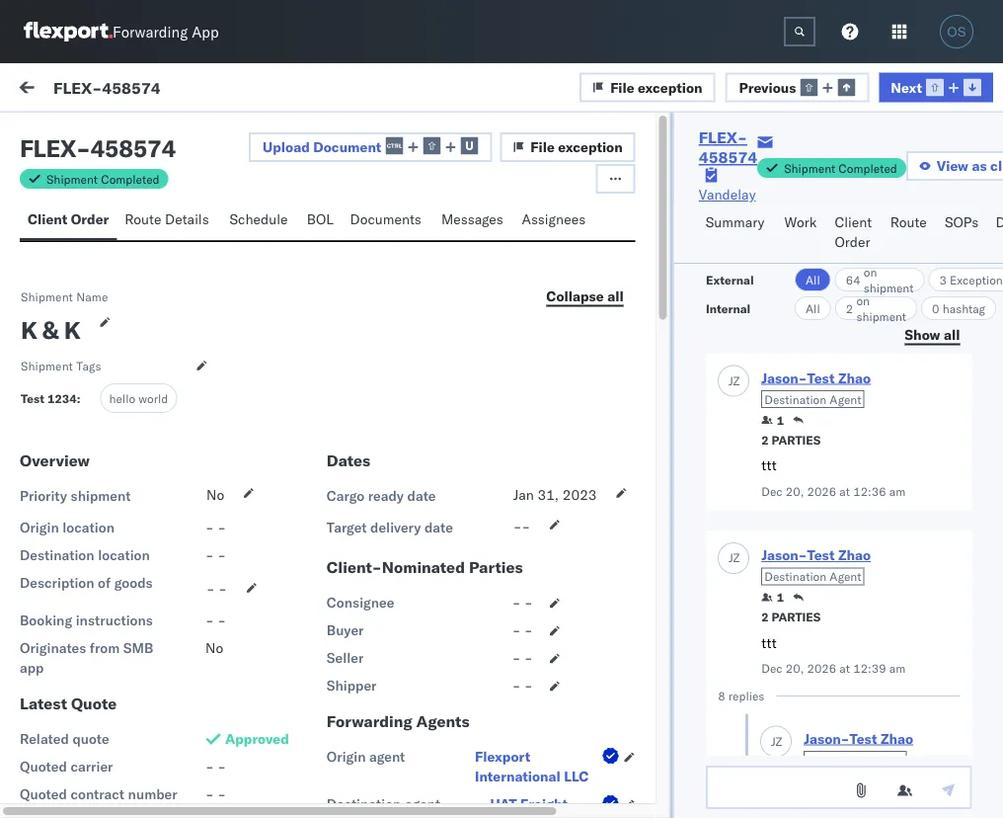 Task type: describe. For each thing, give the bounding box(es) containing it.
0 horizontal spatial client order button
[[20, 202, 117, 240]]

1 horizontal spatial completed
[[839, 161, 898, 175]]

pst up uat
[[487, 763, 512, 781]]

1 vertical spatial file
[[531, 138, 555, 156]]

summary
[[706, 213, 765, 231]]

2 k from the left
[[64, 315, 81, 345]]

related for related quote
[[20, 730, 69, 747]]

0 horizontal spatial shipment completed
[[46, 171, 160, 186]]

flexport international llc link
[[475, 747, 624, 786]]

previous
[[740, 78, 797, 96]]

of
[[98, 574, 111, 591]]

origin for origin agent
[[327, 748, 366, 765]]

64 on shipment
[[846, 264, 914, 295]]

app
[[192, 22, 219, 41]]

k & k
[[21, 315, 81, 345]]

show all button
[[893, 320, 972, 350]]

6:38
[[429, 763, 459, 781]]

show
[[905, 326, 941, 343]]

all for show all
[[944, 326, 960, 343]]

2 test from the top
[[59, 604, 83, 621]]

from
[[90, 639, 120, 657]]

carrier
[[71, 758, 113, 775]]

pm left jan
[[472, 496, 492, 514]]

on for 2
[[857, 293, 870, 308]]

2026 for ttt dec 20, 2026 at 12:36 am
[[807, 484, 837, 498]]

8, for dec 8, 2026, 6:39 pm pst
[[371, 674, 384, 692]]

uat
[[491, 795, 517, 813]]

details
[[165, 210, 209, 228]]

buyer
[[327, 621, 364, 639]]

cargo
[[327, 487, 365, 504]]

shipment for 2 on shipment
[[857, 309, 907, 324]]

7 jason-test zhao from the top
[[96, 747, 201, 765]]

2 6:47 from the top
[[438, 585, 468, 603]]

on for 64
[[864, 264, 877, 279]]

agent for ttt dec 20, 2026 at 12:36 am
[[830, 392, 861, 407]]

all for 64
[[806, 272, 820, 287]]

20, for ttt dec 20, 2026 at 12:36 am
[[786, 484, 804, 498]]

nominated
[[382, 557, 465, 577]]

originates
[[20, 639, 86, 657]]

2 vertical spatial jason-test zhao destination agent
[[804, 730, 914, 767]]

shipment up test 1234 :
[[21, 358, 73, 373]]

pm down parties
[[472, 585, 492, 603]]

agent for destination agent
[[405, 795, 441, 813]]

1 vertical spatial no
[[206, 639, 223, 657]]

resize handle column header for category
[[739, 165, 763, 818]]

12:39
[[853, 661, 886, 676]]

smb
[[123, 639, 154, 657]]

dec 20, 2026, 12:36 am pst
[[343, 230, 530, 247]]

cli
[[991, 157, 1004, 174]]

priority
[[20, 487, 67, 504]]

2 17, from the top
[[371, 585, 392, 603]]

show all
[[905, 326, 960, 343]]

flex
[[20, 133, 76, 163]]

6:39
[[429, 674, 459, 692]]

internal (0) button
[[125, 117, 222, 155]]

flex-458574
[[53, 77, 161, 97]]

ttt dec 20, 2026 at 12:36 am
[[761, 456, 906, 498]]

internal for internal
[[706, 301, 751, 316]]

work button
[[777, 205, 827, 263]]

forwarding for forwarding agents
[[327, 711, 413, 731]]

destination agent
[[327, 795, 441, 813]]

consignee
[[327, 594, 395, 611]]

my work
[[20, 76, 108, 103]]

ttt inside ttt dec 20, 2026 at 12:36 am
[[761, 456, 777, 474]]

number
[[128, 786, 178, 803]]

os button
[[935, 9, 980, 54]]

documents button
[[342, 202, 434, 240]]

@ for @ tao liu
[[59, 693, 71, 710]]

0 vertical spatial no
[[207, 486, 224, 503]]

2026, down documents
[[396, 230, 434, 247]]

external for external (0)
[[32, 125, 84, 143]]

am
[[480, 230, 502, 247]]

origin for origin location
[[20, 519, 59, 536]]

2 vertical spatial shipment
[[71, 487, 131, 504]]

view as cli button
[[907, 151, 1004, 181]]

test 1234 :
[[21, 391, 80, 406]]

0 horizontal spatial client
[[28, 210, 67, 228]]

view as cli
[[938, 157, 1004, 174]]

route details
[[125, 210, 209, 228]]

target delivery date
[[327, 519, 453, 536]]

1 vertical spatial exception
[[559, 138, 623, 156]]

jason-test zhao button for ttt dec 20, 2026 at 12:36 am
[[761, 369, 871, 386]]

pst down parties
[[496, 585, 520, 603]]

2 parties for ttt dec 20, 2026 at 12:39 am
[[761, 610, 821, 624]]

agents
[[417, 711, 470, 731]]

0
[[932, 301, 940, 316]]

1 horizontal spatial client
[[835, 213, 873, 231]]

quoted for quoted carrier
[[20, 758, 67, 775]]

dec 8, 2026, 6:39 pm pst
[[343, 674, 512, 692]]

20, for ttt dec 20, 2026 at 12:39 am
[[786, 661, 804, 676]]

shipment up &
[[21, 289, 73, 304]]

destination for ttt dec 20, 2026 at 12:36 am jason-test zhao button
[[764, 392, 827, 407]]

jason-test zhao destination agent for ttt dec 20, 2026 at 12:39 am
[[761, 546, 871, 584]]

2026, left 6:39
[[387, 674, 426, 692]]

vandelay link
[[699, 185, 756, 205]]

os
[[948, 24, 967, 39]]

2026, left 6:38
[[387, 763, 426, 781]]

partner
[[491, 815, 541, 818]]

dec inside ttt dec 20, 2026 at 12:36 am
[[761, 484, 783, 498]]

work for my
[[57, 76, 108, 103]]

pst right 6:39
[[487, 674, 512, 692]]

linjia
[[74, 782, 110, 799]]

6 jason-test zhao from the top
[[96, 659, 201, 676]]

external for external
[[706, 272, 754, 287]]

flexport
[[475, 748, 531, 765]]

1234
[[47, 391, 77, 406]]

uat freight partner link
[[491, 794, 624, 818]]

1 horizontal spatial file
[[611, 78, 635, 96]]

@ linjia test
[[59, 782, 141, 799]]

1 button for ttt dec 20, 2026 at 12:36 am
[[761, 412, 784, 428]]

:
[[77, 391, 80, 406]]

external (0) button
[[24, 117, 125, 155]]

1 button for ttt dec 20, 2026 at 12:39 am
[[761, 589, 784, 605]]

forwarding agents
[[327, 711, 470, 731]]

overview
[[20, 451, 90, 470]]

2 dec 17, 2026, 6:47 pm pst from the top
[[343, 585, 520, 603]]

summary button
[[698, 205, 777, 263]]

message list
[[230, 125, 315, 143]]

am for ttt dec 20, 2026 at 12:39 am
[[890, 661, 906, 676]]

1 horizontal spatial client order
[[835, 213, 873, 250]]

route details button
[[117, 202, 222, 240]]

3
[[940, 272, 947, 287]]

shipment name
[[21, 289, 108, 304]]

internal (0)
[[132, 125, 210, 143]]

destination location
[[20, 546, 150, 564]]

approved
[[225, 730, 289, 747]]

all button for 2
[[795, 296, 831, 320]]

ready
[[368, 487, 404, 504]]

agent for origin agent
[[370, 748, 405, 765]]

2 inside 2 on shipment
[[846, 301, 853, 316]]

8 replies
[[718, 689, 765, 703]]

order for leftmost client order button
[[71, 210, 109, 228]]

my
[[20, 76, 51, 103]]

list
[[291, 125, 315, 143]]

2023
[[563, 486, 597, 503]]

client-
[[327, 557, 382, 577]]

2 vertical spatial agent
[[872, 752, 904, 767]]

order for the rightmost client order button
[[835, 233, 871, 250]]

pst up --
[[496, 496, 520, 514]]

2 resize handle column header from the left
[[524, 165, 548, 818]]

item/shipment
[[846, 171, 927, 186]]

internal for internal (0)
[[132, 125, 181, 143]]

pm right 6:39
[[463, 674, 484, 692]]

flex- inside flex- 458574 'link'
[[699, 127, 748, 147]]

sops button
[[938, 205, 988, 263]]

bol
[[307, 210, 334, 228]]

route for route details
[[125, 210, 161, 228]]

related quote
[[20, 730, 109, 747]]

location for destination location
[[98, 546, 150, 564]]

message for message list
[[230, 125, 287, 143]]

message list button
[[222, 117, 323, 155]]

2 vertical spatial jason-test zhao button
[[804, 730, 914, 747]]

quoted carrier
[[20, 758, 113, 775]]

origin location
[[20, 519, 115, 536]]

sops
[[945, 213, 979, 231]]

pst right am
[[505, 230, 530, 247]]

description of goods
[[20, 574, 153, 591]]



Task type: locate. For each thing, give the bounding box(es) containing it.
1 vertical spatial internal
[[706, 301, 751, 316]]

delivery
[[371, 519, 421, 536]]

at inside ttt dec 20, 2026 at 12:36 am
[[840, 484, 850, 498]]

1 vertical spatial related
[[20, 730, 69, 747]]

message for message button
[[147, 81, 204, 98]]

work
[[785, 213, 817, 231]]

3 resize handle column header from the left
[[739, 165, 763, 818]]

2 @ from the top
[[59, 782, 71, 799]]

0 vertical spatial 2 parties
[[761, 432, 821, 447]]

6:47 down client-nominated parties
[[438, 585, 468, 603]]

origin down priority
[[20, 519, 59, 536]]

agent for ttt dec 20, 2026 at 12:39 am
[[830, 569, 861, 584]]

1 (0) from the left
[[87, 125, 113, 143]]

1 1 from the top
[[777, 413, 784, 427]]

world
[[139, 391, 168, 406]]

tao
[[74, 693, 97, 710]]

2 quoted from the top
[[20, 786, 67, 803]]

(0)
[[87, 125, 113, 143], [184, 125, 210, 143]]

client order button up 64 on the right of the page
[[827, 205, 883, 263]]

resize handle column header
[[310, 165, 334, 818], [524, 165, 548, 818], [739, 165, 763, 818], [953, 165, 977, 818]]

1 horizontal spatial client order button
[[827, 205, 883, 263]]

quoted down quoted carrier
[[20, 786, 67, 803]]

date
[[408, 487, 436, 504], [425, 519, 453, 536]]

test
[[59, 515, 83, 532], [59, 604, 83, 621]]

0 horizontal spatial 12:36
[[438, 230, 477, 247]]

shipment for 64 on shipment
[[864, 280, 914, 295]]

assignees button
[[514, 202, 598, 240]]

at inside the ttt dec 20, 2026 at 12:39 am
[[840, 661, 850, 676]]

0 horizontal spatial k
[[21, 315, 37, 345]]

2 8, from the top
[[371, 763, 384, 781]]

destination for bottommost jason-test zhao button
[[807, 752, 869, 767]]

am
[[890, 484, 906, 498], [890, 661, 906, 676]]

20, inside ttt dec 20, 2026 at 12:36 am
[[786, 484, 804, 498]]

8, up forwarding agents
[[371, 674, 384, 692]]

all left 64 on the right of the page
[[806, 272, 820, 287]]

1 jason-test zhao from the top
[[96, 214, 201, 231]]

2 parties from the top
[[772, 610, 821, 624]]

1 button up ttt dec 20, 2026 at 12:36 am
[[761, 412, 784, 428]]

(0) down message button
[[184, 125, 210, 143]]

1 vertical spatial all
[[944, 326, 960, 343]]

at for ttt dec 20, 2026 at 12:36 am
[[840, 484, 850, 498]]

8, up destination agent on the bottom of the page
[[371, 763, 384, 781]]

0 vertical spatial 2
[[846, 301, 853, 316]]

0 vertical spatial parties
[[772, 432, 821, 447]]

agent down forwarding agents
[[370, 748, 405, 765]]

1 2 parties from the top
[[761, 432, 821, 447]]

forwarding for forwarding app
[[113, 22, 188, 41]]

0 vertical spatial forwarding
[[113, 22, 188, 41]]

1 vertical spatial at
[[840, 661, 850, 676]]

all button left 64 on the right of the page
[[795, 268, 831, 291]]

next
[[892, 78, 923, 96]]

0 vertical spatial 6:47
[[438, 496, 468, 514]]

0 vertical spatial shipment
[[864, 280, 914, 295]]

1 vertical spatial 1
[[777, 590, 784, 605]]

0 vertical spatial 17,
[[371, 496, 392, 514]]

64
[[846, 272, 861, 287]]

0 vertical spatial all button
[[795, 268, 831, 291]]

date for target delivery date
[[425, 519, 453, 536]]

all for 2
[[806, 301, 820, 316]]

jason-test zhao up tags
[[96, 303, 201, 320]]

origin up destination agent on the bottom of the page
[[327, 748, 366, 765]]

0 vertical spatial 2 parties button
[[761, 430, 821, 448]]

1 vertical spatial forwarding
[[327, 711, 413, 731]]

shipment down flex
[[46, 171, 98, 186]]

goods
[[114, 574, 153, 591]]

as
[[973, 157, 988, 174]]

1 horizontal spatial origin
[[327, 748, 366, 765]]

0 horizontal spatial exception
[[559, 138, 623, 156]]

1 for ttt dec 20, 2026 at 12:39 am
[[777, 590, 784, 605]]

2 for ttt dec 20, 2026 at 12:36 am
[[761, 432, 769, 447]]

dec 8, 2026, 6:38 pm pst
[[343, 763, 512, 781]]

all button
[[795, 268, 831, 291], [795, 296, 831, 320]]

1 vertical spatial parties
[[772, 610, 821, 624]]

jason-test zhao button for ttt dec 20, 2026 at 12:39 am
[[761, 546, 871, 564]]

0 vertical spatial 2026
[[807, 484, 837, 498]]

17, up target delivery date
[[371, 496, 392, 514]]

1 vertical spatial external
[[706, 272, 754, 287]]

k
[[21, 315, 37, 345], [64, 315, 81, 345]]

1 vertical spatial all button
[[795, 296, 831, 320]]

2 vertical spatial 20,
[[786, 661, 804, 676]]

1 17, from the top
[[371, 496, 392, 514]]

2 at from the top
[[840, 661, 850, 676]]

related down latest
[[20, 730, 69, 747]]

button
[[12, 817, 977, 818]]

1 k from the left
[[21, 315, 37, 345]]

1 vertical spatial all
[[806, 301, 820, 316]]

2026 for ttt dec 20, 2026 at 12:39 am
[[807, 661, 837, 676]]

1 parties from the top
[[772, 432, 821, 447]]

0 vertical spatial all
[[608, 287, 624, 304]]

destination up ttt dec 20, 2026 at 12:36 am
[[764, 392, 827, 407]]

2 parties up ttt dec 20, 2026 at 12:36 am
[[761, 432, 821, 447]]

quoted
[[20, 758, 67, 775], [20, 786, 67, 803]]

dec 17, 2026, 6:47 pm pst up delivery at the bottom left
[[343, 496, 520, 514]]

0 vertical spatial on
[[864, 264, 877, 279]]

2 all from the top
[[806, 301, 820, 316]]

completed
[[839, 161, 898, 175], [101, 171, 160, 186]]

route inside button
[[125, 210, 161, 228]]

1 am from the top
[[890, 484, 906, 498]]

0 vertical spatial 20,
[[371, 230, 392, 247]]

1 vertical spatial jason-test zhao destination agent
[[761, 546, 871, 584]]

am for ttt dec 20, 2026 at 12:36 am
[[890, 484, 906, 498]]

resize handle column header for related work item/shipment
[[953, 165, 977, 818]]

shipment inside 2 on shipment
[[857, 309, 907, 324]]

test
[[140, 214, 166, 231], [140, 303, 166, 320], [807, 369, 835, 386], [21, 391, 44, 406], [140, 392, 166, 409], [140, 481, 166, 498], [807, 546, 835, 564], [140, 570, 166, 587], [140, 659, 166, 676], [850, 730, 877, 747], [140, 747, 166, 765], [113, 782, 141, 799]]

destination
[[764, 392, 827, 407], [20, 546, 94, 564], [764, 569, 827, 584], [807, 752, 869, 767], [327, 795, 402, 813]]

all down the 0 hashtag
[[944, 326, 960, 343]]

0 vertical spatial agent
[[370, 748, 405, 765]]

2 parties up the ttt dec 20, 2026 at 12:39 am
[[761, 610, 821, 624]]

1 vertical spatial 12:36
[[853, 484, 886, 498]]

external down 'my work'
[[32, 125, 84, 143]]

upload
[[263, 138, 310, 155]]

origin
[[20, 519, 59, 536], [327, 748, 366, 765]]

0 vertical spatial quoted
[[20, 758, 67, 775]]

2 2 parties from the top
[[761, 610, 821, 624]]

20,
[[371, 230, 392, 247], [786, 484, 804, 498], [786, 661, 804, 676]]

file exception button
[[580, 72, 716, 102], [580, 72, 716, 102], [500, 132, 636, 162], [500, 132, 636, 162]]

2 1 button from the top
[[761, 589, 784, 605]]

agent
[[830, 392, 861, 407], [830, 569, 861, 584], [872, 752, 904, 767]]

17,
[[371, 496, 392, 514], [371, 585, 392, 603]]

2 vertical spatial message
[[61, 171, 109, 186]]

3 exceptions
[[940, 272, 1004, 287]]

1 vertical spatial 2
[[761, 432, 769, 447]]

document
[[313, 138, 382, 155]]

cargo ready date
[[327, 487, 436, 504]]

dec 17, 2026, 6:47 pm pst
[[343, 496, 520, 514], [343, 585, 520, 603]]

client order up 64 on the right of the page
[[835, 213, 873, 250]]

jason-
[[96, 214, 140, 231], [96, 303, 140, 320], [761, 369, 807, 386], [96, 392, 140, 409], [96, 481, 140, 498], [761, 546, 807, 564], [96, 570, 140, 587], [96, 659, 140, 676], [804, 730, 850, 747], [96, 747, 140, 765]]

forwarding app link
[[24, 22, 219, 41]]

am inside ttt dec 20, 2026 at 12:36 am
[[890, 484, 906, 498]]

forwarding app
[[113, 22, 219, 41]]

0 vertical spatial work
[[57, 76, 108, 103]]

agent up ttt dec 20, 2026 at 12:36 am
[[830, 392, 861, 407]]

1 6:47 from the top
[[438, 496, 468, 514]]

5 jason-test zhao from the top
[[96, 570, 201, 587]]

destination up description
[[20, 546, 94, 564]]

route
[[125, 210, 161, 228], [891, 213, 928, 231]]

0 vertical spatial test
[[59, 515, 83, 532]]

agent up the ttt dec 20, 2026 at 12:39 am
[[830, 569, 861, 584]]

1 2 parties button from the top
[[761, 430, 821, 448]]

2 all button from the top
[[795, 296, 831, 320]]

0 horizontal spatial internal
[[132, 125, 181, 143]]

shipment completed down flex - 458574
[[46, 171, 160, 186]]

0 vertical spatial file
[[611, 78, 635, 96]]

forwarding up origin agent
[[327, 711, 413, 731]]

0 vertical spatial location
[[63, 519, 115, 536]]

external inside external (0) button
[[32, 125, 84, 143]]

0 vertical spatial 1 button
[[761, 412, 784, 428]]

quoted down related quote
[[20, 758, 67, 775]]

jason-test zhao button down 2 on shipment
[[761, 369, 871, 386]]

2 1 from the top
[[777, 590, 784, 605]]

shipment inside 64 on shipment
[[864, 280, 914, 295]]

shipment completed up work
[[785, 161, 898, 175]]

work for related
[[817, 171, 843, 186]]

jason-test zhao down smb at the left of the page
[[96, 659, 201, 676]]

dec inside the ttt dec 20, 2026 at 12:39 am
[[761, 661, 783, 676]]

dates
[[327, 451, 371, 470]]

ttt inside the ttt dec 20, 2026 at 12:39 am
[[761, 634, 777, 651]]

1 vertical spatial 20,
[[786, 484, 804, 498]]

all button for 64
[[795, 268, 831, 291]]

@ tao liu
[[59, 693, 123, 710]]

hello world
[[109, 391, 168, 406]]

3 jason-test zhao from the top
[[96, 392, 201, 409]]

-
[[76, 133, 90, 163], [557, 230, 566, 247], [557, 496, 566, 514], [514, 518, 522, 535], [522, 518, 531, 535], [206, 519, 214, 536], [218, 519, 226, 536], [206, 546, 214, 564], [218, 546, 226, 564], [207, 580, 215, 597], [219, 580, 227, 597], [557, 585, 566, 603], [513, 594, 521, 611], [525, 594, 533, 611], [206, 612, 214, 629], [218, 612, 226, 629], [513, 621, 521, 639], [525, 621, 533, 639], [513, 649, 521, 666], [525, 649, 533, 666], [557, 674, 566, 692], [513, 677, 521, 694], [525, 677, 533, 694], [206, 758, 214, 775], [218, 758, 226, 775], [557, 763, 566, 781], [206, 786, 214, 803], [218, 786, 226, 803]]

1 at from the top
[[840, 484, 850, 498]]

flexport. image
[[24, 22, 113, 41]]

previous button
[[726, 72, 870, 102]]

None text field
[[785, 17, 816, 46], [706, 766, 972, 809], [785, 17, 816, 46], [706, 766, 972, 809]]

1 vertical spatial test
[[59, 604, 83, 621]]

31,
[[538, 486, 559, 503]]

0 vertical spatial 1
[[777, 413, 784, 427]]

8, for dec 8, 2026, 6:38 pm pst
[[371, 763, 384, 781]]

1 vertical spatial message
[[230, 125, 287, 143]]

description
[[20, 574, 94, 591]]

jason-test zhao destination agent up ttt dec 20, 2026 at 12:36 am
[[761, 369, 871, 407]]

quote
[[71, 694, 117, 713]]

1 vertical spatial 8,
[[371, 763, 384, 781]]

4 jason-test zhao from the top
[[96, 481, 201, 498]]

route left details
[[125, 210, 161, 228]]

--
[[514, 518, 531, 535]]

jason-test zhao button
[[761, 369, 871, 386], [761, 546, 871, 564], [804, 730, 914, 747]]

2 parties button up ttt dec 20, 2026 at 12:36 am
[[761, 430, 821, 448]]

1 all button from the top
[[795, 268, 831, 291]]

no
[[207, 486, 224, 503], [206, 639, 223, 657]]

1 up ttt dec 20, 2026 at 12:36 am
[[777, 413, 784, 427]]

2 up ttt dec 20, 2026 at 12:36 am
[[761, 432, 769, 447]]

1 vertical spatial agent
[[405, 795, 441, 813]]

0 horizontal spatial origin
[[20, 519, 59, 536]]

4 resize handle column header from the left
[[953, 165, 977, 818]]

destination up the ttt dec 20, 2026 at 12:39 am
[[764, 569, 827, 584]]

1 for ttt dec 20, 2026 at 12:36 am
[[777, 413, 784, 427]]

forwarding left app
[[113, 22, 188, 41]]

ttt dec 20, 2026 at 12:39 am
[[761, 634, 906, 676]]

completed down flex - 458574
[[101, 171, 160, 186]]

name
[[76, 289, 108, 304]]

international
[[475, 768, 561, 785]]

shipper
[[327, 677, 377, 694]]

on inside 64 on shipment
[[864, 264, 877, 279]]

on down 64 on the right of the page
[[857, 293, 870, 308]]

resize handle column header for message
[[310, 165, 334, 818]]

0 vertical spatial message
[[147, 81, 204, 98]]

message down flex - 458574
[[61, 171, 109, 186]]

upload document button
[[249, 132, 492, 162]]

on inside 2 on shipment
[[857, 293, 870, 308]]

message left the list
[[230, 125, 287, 143]]

0 vertical spatial 12:36
[[438, 230, 477, 247]]

1 vertical spatial @
[[59, 782, 71, 799]]

shipment tags
[[21, 358, 101, 373]]

destination down 12:39
[[807, 752, 869, 767]]

0 vertical spatial file exception
[[611, 78, 703, 96]]

1 horizontal spatial 12:36
[[853, 484, 886, 498]]

related work item/shipment
[[773, 171, 927, 186]]

12:36 inside ttt dec 20, 2026 at 12:36 am
[[853, 484, 886, 498]]

message
[[147, 81, 204, 98], [230, 125, 287, 143], [61, 171, 109, 186]]

flex - 458574
[[20, 133, 176, 163]]

parties up ttt dec 20, 2026 at 12:36 am
[[772, 432, 821, 447]]

1 quoted from the top
[[20, 758, 67, 775]]

0 vertical spatial at
[[840, 484, 850, 498]]

client down related work item/shipment
[[835, 213, 873, 231]]

1 up the ttt dec 20, 2026 at 12:39 am
[[777, 590, 784, 605]]

test down priority shipment
[[59, 515, 83, 532]]

0 vertical spatial date
[[408, 487, 436, 504]]

flex- 458574
[[699, 127, 758, 167], [772, 230, 864, 247], [772, 319, 864, 336], [772, 408, 864, 425], [772, 496, 864, 514], [772, 585, 864, 603], [772, 674, 864, 692], [772, 763, 864, 781]]

location up destination location
[[63, 519, 115, 536]]

work up work
[[817, 171, 843, 186]]

1 vertical spatial date
[[425, 519, 453, 536]]

1 @ from the top
[[59, 693, 71, 710]]

all button left 2 on shipment
[[795, 296, 831, 320]]

on right 64 on the right of the page
[[864, 264, 877, 279]]

2026, down nominated
[[396, 585, 434, 603]]

2 for ttt dec 20, 2026 at 12:39 am
[[761, 610, 769, 624]]

destination for ttt dec 20, 2026 at 12:39 am's jason-test zhao button
[[764, 569, 827, 584]]

on
[[864, 264, 877, 279], [857, 293, 870, 308]]

order inside the client order
[[835, 233, 871, 250]]

0 horizontal spatial completed
[[101, 171, 160, 186]]

target
[[327, 519, 367, 536]]

1 horizontal spatial shipment completed
[[785, 161, 898, 175]]

1 vertical spatial shipment
[[857, 309, 907, 324]]

pst
[[505, 230, 530, 247], [496, 496, 520, 514], [496, 585, 520, 603], [487, 674, 512, 692], [487, 763, 512, 781]]

exception up the category
[[559, 138, 623, 156]]

2 parties for ttt dec 20, 2026 at 12:36 am
[[761, 432, 821, 447]]

external down "summary" button
[[706, 272, 754, 287]]

1 horizontal spatial external
[[706, 272, 754, 287]]

0 vertical spatial exception
[[638, 78, 703, 96]]

date for cargo ready date
[[408, 487, 436, 504]]

jason-test zhao button down ttt dec 20, 2026 at 12:36 am
[[761, 546, 871, 564]]

origin agent
[[327, 748, 405, 765]]

1 vertical spatial file exception
[[531, 138, 623, 156]]

1 vertical spatial 2 parties
[[761, 610, 821, 624]]

file exception up flex- 458574 'link' on the top
[[611, 78, 703, 96]]

2 2 parties button from the top
[[761, 608, 821, 625]]

location up goods
[[98, 546, 150, 564]]

all for collapse all
[[608, 287, 624, 304]]

jan 31, 2023
[[514, 486, 597, 503]]

2 parties button
[[761, 430, 821, 448], [761, 608, 821, 625]]

dec 17, 2026, 6:47 pm pst down client-nominated parties
[[343, 585, 520, 603]]

2026,
[[396, 230, 434, 247], [396, 496, 434, 514], [396, 585, 434, 603], [387, 674, 426, 692], [387, 763, 426, 781]]

0 vertical spatial @
[[59, 693, 71, 710]]

route for route
[[891, 213, 928, 231]]

pm right 6:38
[[463, 763, 484, 781]]

0 vertical spatial jason-test zhao button
[[761, 369, 871, 386]]

0 horizontal spatial file
[[531, 138, 555, 156]]

latest
[[20, 694, 67, 713]]

destination down origin agent
[[327, 795, 402, 813]]

1 1 button from the top
[[761, 412, 784, 428]]

contract
[[71, 786, 125, 803]]

1 vertical spatial 2 parties button
[[761, 608, 821, 625]]

1 horizontal spatial all
[[944, 326, 960, 343]]

1 vertical spatial location
[[98, 546, 150, 564]]

jason-test zhao destination agent down ttt dec 20, 2026 at 12:36 am
[[761, 546, 871, 584]]

exception up flex- 458574 'link' on the top
[[638, 78, 703, 96]]

shipment up work
[[785, 161, 836, 175]]

internal inside internal (0) button
[[132, 125, 181, 143]]

instructions
[[76, 612, 153, 629]]

llc
[[565, 768, 589, 785]]

am inside the ttt dec 20, 2026 at 12:39 am
[[890, 661, 906, 676]]

0 vertical spatial internal
[[132, 125, 181, 143]]

all right collapse
[[608, 287, 624, 304]]

2 vertical spatial 2
[[761, 610, 769, 624]]

1 test from the top
[[59, 515, 83, 532]]

client down flex
[[28, 210, 67, 228]]

at
[[840, 484, 850, 498], [840, 661, 850, 676]]

1 horizontal spatial internal
[[706, 301, 751, 316]]

2 am from the top
[[890, 661, 906, 676]]

1 horizontal spatial (0)
[[184, 125, 210, 143]]

0 horizontal spatial external
[[32, 125, 84, 143]]

1 horizontal spatial order
[[835, 233, 871, 250]]

jason-test zhao destination agent for ttt dec 20, 2026 at 12:36 am
[[761, 369, 871, 407]]

flex- 458574 link
[[699, 127, 758, 167]]

schedule button
[[222, 202, 299, 240]]

quoted for quoted contract number
[[20, 786, 67, 803]]

1 dec 17, 2026, 6:47 pm pst from the top
[[343, 496, 520, 514]]

0 horizontal spatial related
[[20, 730, 69, 747]]

1 vertical spatial work
[[817, 171, 843, 186]]

agent down 12:39
[[872, 752, 904, 767]]

0 vertical spatial order
[[71, 210, 109, 228]]

1 vertical spatial 17,
[[371, 585, 392, 603]]

shipment
[[864, 280, 914, 295], [857, 309, 907, 324], [71, 487, 131, 504]]

shipment up the origin location
[[71, 487, 131, 504]]

2 parties button up the ttt dec 20, 2026 at 12:39 am
[[761, 608, 821, 625]]

2 2026 from the top
[[807, 661, 837, 676]]

parties for ttt dec 20, 2026 at 12:36 am
[[772, 432, 821, 447]]

(0) down flex-458574
[[87, 125, 113, 143]]

file exception up the category
[[531, 138, 623, 156]]

related up work
[[773, 171, 814, 186]]

jason-test zhao up instructions
[[96, 570, 201, 587]]

agent down dec 8, 2026, 6:38 pm pst
[[405, 795, 441, 813]]

collapse
[[547, 287, 604, 304]]

external (0)
[[32, 125, 113, 143]]

2 parties button for ttt dec 20, 2026 at 12:39 am
[[761, 608, 821, 625]]

(0) for external (0)
[[87, 125, 113, 143]]

0 horizontal spatial work
[[57, 76, 108, 103]]

jason-test zhao destination agent down 12:39
[[804, 730, 914, 767]]

2 jason-test zhao from the top
[[96, 303, 201, 320]]

1 vertical spatial origin
[[327, 748, 366, 765]]

order up 64 on the right of the page
[[835, 233, 871, 250]]

message inside button
[[147, 81, 204, 98]]

location for origin location
[[63, 519, 115, 536]]

file
[[611, 78, 635, 96], [531, 138, 555, 156]]

2 up the ttt dec 20, 2026 at 12:39 am
[[761, 610, 769, 624]]

date up client-nominated parties
[[425, 519, 453, 536]]

2 (0) from the left
[[184, 125, 210, 143]]

jason-test zhao button down 12:39
[[804, 730, 914, 747]]

shipment right 64 on the right of the page
[[864, 280, 914, 295]]

forwarding inside forwarding app link
[[113, 22, 188, 41]]

related for related work item/shipment
[[773, 171, 814, 186]]

client order
[[28, 210, 109, 228], [835, 213, 873, 250]]

client order button down flex
[[20, 202, 117, 240]]

@ for @ linjia test
[[59, 782, 71, 799]]

0 horizontal spatial forwarding
[[113, 22, 188, 41]]

1 all from the top
[[806, 272, 820, 287]]

1 vertical spatial 1 button
[[761, 589, 784, 605]]

client order button
[[20, 202, 117, 240], [827, 205, 883, 263]]

test down description
[[59, 604, 83, 621]]

@ left tao
[[59, 693, 71, 710]]

2026 inside the ttt dec 20, 2026 at 12:39 am
[[807, 661, 837, 676]]

k right &
[[64, 315, 81, 345]]

message inside button
[[230, 125, 287, 143]]

0 vertical spatial origin
[[20, 519, 59, 536]]

work
[[57, 76, 108, 103], [817, 171, 843, 186]]

0 horizontal spatial client order
[[28, 210, 109, 228]]

1 horizontal spatial k
[[64, 315, 81, 345]]

1 button up the ttt dec 20, 2026 at 12:39 am
[[761, 589, 784, 605]]

1 horizontal spatial message
[[147, 81, 204, 98]]

6:47 up target delivery date
[[438, 496, 468, 514]]

parties for ttt dec 20, 2026 at 12:39 am
[[772, 610, 821, 624]]

internal down "summary" button
[[706, 301, 751, 316]]

(0) for internal (0)
[[184, 125, 210, 143]]

route inside button
[[891, 213, 928, 231]]

documents
[[350, 210, 422, 228]]

jason-test zhao down flex - 458574
[[96, 214, 201, 231]]

2026 inside ttt dec 20, 2026 at 12:36 am
[[807, 484, 837, 498]]

quote
[[73, 730, 109, 747]]

jason-test zhao up the origin location
[[96, 481, 201, 498]]

0 vertical spatial dec 17, 2026, 6:47 pm pst
[[343, 496, 520, 514]]

vandelay
[[699, 186, 756, 203]]

shipment
[[785, 161, 836, 175], [46, 171, 98, 186], [21, 289, 73, 304], [21, 358, 73, 373]]

1 resize handle column header from the left
[[310, 165, 334, 818]]

jason-test zhao up number
[[96, 747, 201, 765]]

20, inside the ttt dec 20, 2026 at 12:39 am
[[786, 661, 804, 676]]

1 2026 from the top
[[807, 484, 837, 498]]

1 8, from the top
[[371, 674, 384, 692]]

2026, up delivery at the bottom left
[[396, 496, 434, 514]]

2 parties button for ttt dec 20, 2026 at 12:36 am
[[761, 430, 821, 448]]

order down flex - 458574
[[71, 210, 109, 228]]

seller
[[327, 649, 364, 666]]

at for ttt dec 20, 2026 at 12:39 am
[[840, 661, 850, 676]]

0 vertical spatial agent
[[830, 392, 861, 407]]

booking
[[20, 612, 72, 629]]



Task type: vqa. For each thing, say whether or not it's contained in the screenshot.
fourth APPOINTMENT from the top
no



